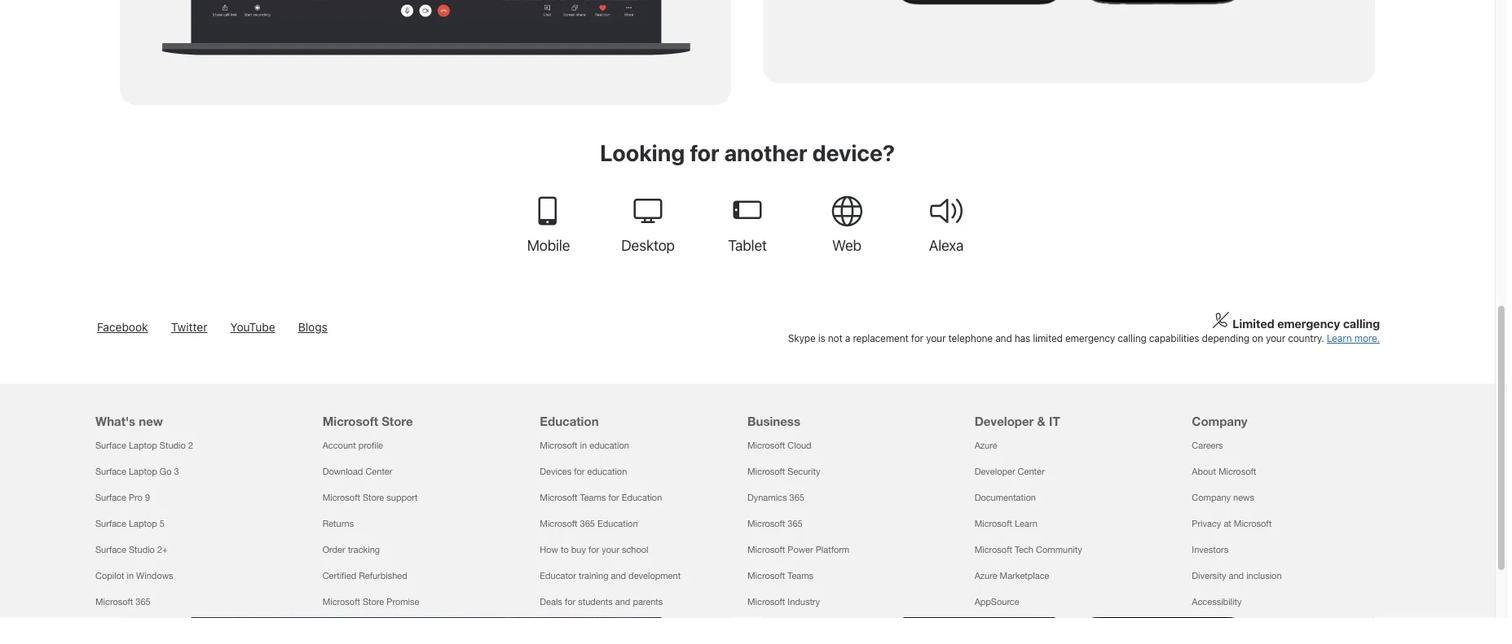 Task type: describe. For each thing, give the bounding box(es) containing it.
store for microsoft store
[[382, 414, 413, 429]]

0 horizontal spatial emergency
[[1066, 333, 1116, 345]]

company for company
[[1192, 414, 1248, 429]]

in for copilot
[[127, 571, 134, 582]]

business
[[748, 414, 801, 429]]

download center
[[323, 467, 393, 477]]

teams for microsoft teams
[[788, 571, 814, 582]]

accessibility
[[1192, 597, 1242, 608]]

0 horizontal spatial microsoft 365 link
[[95, 597, 151, 608]]

to
[[561, 545, 569, 556]]

more.
[[1355, 333, 1381, 345]]

students
[[578, 597, 613, 608]]

surface laptop go 3
[[95, 467, 179, 477]]

limited emergency calling skype is not a replacement for your telephone and has limited emergency calling capabilities depending on your country. learn more.
[[788, 317, 1381, 345]]

cloud
[[788, 441, 812, 451]]

microsoft for microsoft cloud link
[[748, 441, 785, 451]]


[[831, 195, 864, 228]]

footer resource links element
[[21, 384, 1475, 619]]

security
[[788, 467, 821, 477]]

dynamics 365
[[748, 493, 805, 504]]

microsoft right at
[[1234, 519, 1272, 530]]

microsoft tech community link
[[975, 545, 1083, 556]]

microsoft for microsoft teams for education link at the left
[[540, 493, 578, 504]]

learn inside limited emergency calling skype is not a replacement for your telephone and has limited emergency calling capabilities depending on your country. learn more.
[[1327, 333, 1352, 345]]

returns
[[323, 519, 354, 530]]

development
[[629, 571, 681, 582]]

developer for developer center
[[975, 467, 1016, 477]]

microsoft for topmost microsoft 365 link
[[748, 519, 785, 530]]

surface laptop 5
[[95, 519, 165, 530]]

1 horizontal spatial your
[[926, 333, 946, 345]]

order tracking link
[[323, 545, 380, 556]]

at
[[1224, 519, 1232, 530]]

on
[[1253, 333, 1264, 345]]

microsoft for microsoft security link
[[748, 467, 785, 477]]

for right buy
[[589, 545, 600, 556]]

diversity
[[1192, 571, 1227, 582]]

limited
[[1233, 317, 1275, 331]]

about microsoft
[[1192, 467, 1257, 477]]

company heading
[[1192, 384, 1390, 433]]

school
[[622, 545, 649, 556]]

microsoft for microsoft 365 link to the left
[[95, 597, 133, 608]]

 for mobile
[[533, 195, 565, 228]]

surface studio 2+ link
[[95, 545, 168, 556]]

microsoft 365 education link
[[540, 519, 638, 530]]

surface studio 2+
[[95, 545, 168, 556]]

devices for education
[[540, 467, 627, 477]]

5
[[160, 519, 165, 530]]

education for devices for education
[[588, 467, 627, 477]]

laptop for go
[[129, 467, 157, 477]]

parents
[[633, 597, 663, 608]]

in for microsoft
[[580, 441, 587, 451]]

center for microsoft
[[366, 467, 393, 477]]

microsoft security link
[[748, 467, 821, 477]]

microsoft learn link
[[975, 519, 1038, 530]]

developer & it heading
[[975, 384, 1173, 433]]

diversity and inclusion
[[1192, 571, 1282, 582]]

and right diversity
[[1229, 571, 1244, 582]]

education heading
[[540, 384, 738, 433]]

web
[[833, 237, 862, 254]]

certified refurbished
[[323, 571, 408, 582]]

copilot in windows link
[[95, 571, 173, 582]]

1 horizontal spatial calling
[[1344, 317, 1381, 331]]

desktop
[[621, 237, 675, 254]]

learn inside footer resource links element
[[1015, 519, 1038, 530]]

telephone
[[949, 333, 993, 345]]

education inside "heading"
[[540, 414, 599, 429]]

2 horizontal spatial your
[[1266, 333, 1286, 345]]

devices for education link
[[540, 467, 627, 477]]

accessibility link
[[1192, 597, 1242, 608]]

365 for microsoft 365 link to the left
[[136, 597, 151, 608]]

surface laptop 5 link
[[95, 519, 165, 530]]

microsoft for microsoft store support link
[[323, 493, 360, 504]]

privacy
[[1192, 519, 1222, 530]]

how to buy for your school
[[540, 545, 649, 556]]

dynamics 365 link
[[748, 493, 805, 504]]

about
[[1192, 467, 1217, 477]]

has
[[1015, 333, 1031, 345]]

0 vertical spatial studio
[[160, 441, 186, 451]]

company news link
[[1192, 493, 1255, 504]]

microsoft in education link
[[540, 441, 629, 451]]

learn more. link
[[1327, 333, 1381, 345]]

skype
[[788, 333, 816, 345]]

youtube link
[[230, 321, 275, 334]]

microsoft learn
[[975, 519, 1038, 530]]

devices
[[540, 467, 572, 477]]

support
[[387, 493, 418, 504]]

microsoft teams link
[[748, 571, 814, 582]]

store for microsoft store promise
[[363, 597, 384, 608]]

is
[[819, 333, 826, 345]]

laptop for 5
[[129, 519, 157, 530]]

2
[[188, 441, 193, 451]]

microsoft 365 for topmost microsoft 365 link
[[748, 519, 803, 530]]

microsoft store promise link
[[323, 597, 420, 608]]

azure marketplace
[[975, 571, 1050, 582]]

9
[[145, 493, 150, 504]]

teams for microsoft teams for education
[[580, 493, 606, 504]]

laptop for studio
[[129, 441, 157, 451]]

deals
[[540, 597, 563, 608]]

education for microsoft in education
[[590, 441, 629, 451]]


[[930, 195, 963, 228]]

blogs link
[[298, 321, 328, 334]]

store for microsoft store support
[[363, 493, 384, 504]]

tablet
[[728, 237, 767, 254]]

company news
[[1192, 493, 1255, 504]]

not
[[828, 333, 843, 345]]

twitter
[[171, 321, 207, 334]]

microsoft power platform
[[748, 545, 850, 556]]

&
[[1038, 414, 1046, 429]]

for up microsoft 365 education
[[609, 493, 620, 504]]

account
[[323, 441, 356, 451]]

microsoft cloud
[[748, 441, 812, 451]]

microsoft store support
[[323, 493, 418, 504]]

industry
[[788, 597, 820, 608]]

microsoft for microsoft 365 education link
[[540, 519, 578, 530]]



Task type: locate. For each thing, give the bounding box(es) containing it.
microsoft for microsoft learn 'link'
[[975, 519, 1013, 530]]

1 company from the top
[[1192, 414, 1248, 429]]

surface left pro
[[95, 493, 126, 504]]

appsource
[[975, 597, 1020, 608]]

limited
[[1033, 333, 1063, 345]]

microsoft teams for education link
[[540, 493, 662, 504]]

laptop down new
[[129, 441, 157, 451]]

deals for students and parents
[[540, 597, 663, 608]]

1 horizontal spatial learn
[[1327, 333, 1352, 345]]

microsoft for the microsoft in education link
[[540, 441, 578, 451]]

1 horizontal spatial emergency
[[1278, 317, 1341, 331]]

0 vertical spatial store
[[382, 414, 413, 429]]

developer for developer & it
[[975, 414, 1034, 429]]

alexa
[[929, 237, 964, 254]]

0 horizontal spatial microsoft 365
[[95, 597, 151, 608]]

365 up how to buy for your school
[[580, 519, 595, 530]]

1 vertical spatial azure
[[975, 571, 998, 582]]

azure for azure link
[[975, 441, 998, 451]]

education up devices for education link
[[590, 441, 629, 451]]

0 vertical spatial emergency
[[1278, 317, 1341, 331]]

developer inside developer & it heading
[[975, 414, 1034, 429]]

1 vertical spatial education
[[588, 467, 627, 477]]

1 vertical spatial laptop
[[129, 467, 157, 477]]

1 vertical spatial education
[[622, 493, 662, 504]]

1 vertical spatial calling
[[1118, 333, 1147, 345]]

0 vertical spatial laptop
[[129, 441, 157, 451]]

marketplace
[[1000, 571, 1050, 582]]

0 horizontal spatial in
[[127, 571, 134, 582]]

returns link
[[323, 519, 354, 530]]

microsoft down microsoft teams link
[[748, 597, 785, 608]]

windows
[[136, 571, 173, 582]]

laptop left 5
[[129, 519, 157, 530]]

developer down azure link
[[975, 467, 1016, 477]]

diversity and inclusion link
[[1192, 571, 1282, 582]]

2  from the left
[[731, 195, 764, 228]]

microsoft for microsoft store heading
[[323, 414, 378, 429]]

0 vertical spatial teams
[[580, 493, 606, 504]]

365 for topmost microsoft 365 link
[[788, 519, 803, 530]]

surface pro 9 link
[[95, 493, 150, 504]]

1 horizontal spatial studio
[[160, 441, 186, 451]]

for right devices
[[574, 467, 585, 477]]

1  from the left
[[533, 195, 565, 228]]

studio left 2+
[[129, 545, 155, 556]]

0 horizontal spatial 
[[533, 195, 565, 228]]

1 vertical spatial microsoft 365 link
[[95, 597, 151, 608]]

tracking
[[348, 545, 380, 556]]

microsoft 365 for microsoft 365 link to the left
[[95, 597, 151, 608]]

for right deals
[[565, 597, 576, 608]]

privacy at microsoft link
[[1192, 519, 1272, 530]]

replacement
[[853, 333, 909, 345]]

training
[[579, 571, 609, 582]]

2 vertical spatial store
[[363, 597, 384, 608]]

0 horizontal spatial learn
[[1015, 519, 1038, 530]]

microsoft teams
[[748, 571, 814, 582]]

microsoft up devices
[[540, 441, 578, 451]]

education down microsoft teams for education link at the left
[[598, 519, 638, 530]]

microsoft 365 link down copilot in windows
[[95, 597, 151, 608]]

surface for surface pro 9
[[95, 493, 126, 504]]

emergency up country.
[[1278, 317, 1341, 331]]

and left parents
[[616, 597, 631, 608]]

1 horizontal spatial center
[[1018, 467, 1045, 477]]

center for developer
[[1018, 467, 1045, 477]]

developer up azure link
[[975, 414, 1034, 429]]

download center link
[[323, 467, 393, 477]]

microsoft for microsoft power platform link
[[748, 545, 785, 556]]

0 vertical spatial calling
[[1344, 317, 1381, 331]]

2+
[[157, 545, 168, 556]]

0 horizontal spatial studio
[[129, 545, 155, 556]]

0 vertical spatial company
[[1192, 414, 1248, 429]]

365 down copilot in windows
[[136, 597, 151, 608]]

1 horizontal spatial 
[[731, 195, 764, 228]]

microsoft down download
[[323, 493, 360, 504]]

business heading
[[748, 384, 955, 433]]

1 vertical spatial learn
[[1015, 519, 1038, 530]]

learn up the tech
[[1015, 519, 1038, 530]]

surface up copilot at the left bottom of the page
[[95, 545, 126, 556]]

 up mobile
[[533, 195, 565, 228]]

microsoft security
[[748, 467, 821, 477]]

azure marketplace link
[[975, 571, 1050, 582]]

microsoft down copilot at the left bottom of the page
[[95, 597, 133, 608]]

calling up more.
[[1344, 317, 1381, 331]]

microsoft up "account profile"
[[323, 414, 378, 429]]

365 for dynamics 365 link
[[790, 493, 805, 504]]

country.
[[1289, 333, 1325, 345]]

careers
[[1192, 441, 1224, 451]]

microsoft store promise
[[323, 597, 420, 608]]

calling left capabilities
[[1118, 333, 1147, 345]]

2 vertical spatial education
[[598, 519, 638, 530]]

1 horizontal spatial in
[[580, 441, 587, 451]]

surface for surface studio 2+
[[95, 545, 126, 556]]

developer center
[[975, 467, 1045, 477]]

4 surface from the top
[[95, 519, 126, 530]]

1 center from the left
[[366, 467, 393, 477]]

for inside limited emergency calling skype is not a replacement for your telephone and has limited emergency calling capabilities depending on your country. learn more.
[[912, 333, 924, 345]]

learn
[[1327, 333, 1352, 345], [1015, 519, 1038, 530]]

microsoft cloud link
[[748, 441, 812, 451]]

microsoft up dynamics
[[748, 467, 785, 477]]

2 developer from the top
[[975, 467, 1016, 477]]

surface for surface laptop 5
[[95, 519, 126, 530]]

company up careers link
[[1192, 414, 1248, 429]]

microsoft down microsoft learn
[[975, 545, 1013, 556]]

1 azure from the top
[[975, 441, 998, 451]]

power
[[788, 545, 814, 556]]

your left school
[[602, 545, 620, 556]]

1 horizontal spatial microsoft 365 link
[[748, 519, 803, 530]]

store inside heading
[[382, 414, 413, 429]]

0 vertical spatial microsoft 365 link
[[748, 519, 803, 530]]

1 vertical spatial company
[[1192, 493, 1231, 504]]

emergency right limited
[[1066, 333, 1116, 345]]

microsoft down devices
[[540, 493, 578, 504]]

documentation link
[[975, 493, 1036, 504]]

microsoft down business
[[748, 441, 785, 451]]

1 vertical spatial in
[[127, 571, 134, 582]]

microsoft for microsoft tech community link
[[975, 545, 1013, 556]]

what's new heading
[[95, 384, 303, 433]]

and inside limited emergency calling skype is not a replacement for your telephone and has limited emergency calling capabilities depending on your country. learn more.
[[996, 333, 1012, 345]]

microsoft teams for education
[[540, 493, 662, 504]]

microsoft for microsoft teams link
[[748, 571, 785, 582]]

1 horizontal spatial teams
[[788, 571, 814, 582]]

educator training and development link
[[540, 571, 681, 582]]

2 vertical spatial laptop
[[129, 519, 157, 530]]

account profile
[[323, 441, 383, 451]]

1 vertical spatial microsoft 365
[[95, 597, 151, 608]]

teams up microsoft 365 education
[[580, 493, 606, 504]]

your left telephone
[[926, 333, 946, 345]]

educator training and development
[[540, 571, 681, 582]]

company
[[1192, 414, 1248, 429], [1192, 493, 1231, 504]]

certified refurbished link
[[323, 571, 408, 582]]

5 surface from the top
[[95, 545, 126, 556]]

3 surface from the top
[[95, 493, 126, 504]]

0 vertical spatial in
[[580, 441, 587, 451]]

microsoft inside heading
[[323, 414, 378, 429]]

developer center link
[[975, 467, 1045, 477]]

skype on mobile device image
[[895, 0, 1245, 9]]

and
[[996, 333, 1012, 345], [611, 571, 626, 582], [1229, 571, 1244, 582], [616, 597, 631, 608]]

your inside footer resource links element
[[602, 545, 620, 556]]

company inside heading
[[1192, 414, 1248, 429]]

microsoft power platform link
[[748, 545, 850, 556]]

2 surface from the top
[[95, 467, 126, 477]]

promise
[[387, 597, 420, 608]]

store left support
[[363, 493, 384, 504]]

1 horizontal spatial microsoft 365
[[748, 519, 803, 530]]

dynamics
[[748, 493, 787, 504]]

for left another
[[690, 139, 720, 166]]

microsoft for microsoft store promise 'link'
[[323, 597, 360, 608]]

2 azure from the top
[[975, 571, 998, 582]]

microsoft industry
[[748, 597, 820, 608]]

microsoft for "microsoft industry" 'link'
[[748, 597, 785, 608]]

account profile link
[[323, 441, 383, 451]]

microsoft up microsoft industry
[[748, 571, 785, 582]]

1 vertical spatial emergency
[[1066, 333, 1116, 345]]

 up tablet
[[731, 195, 764, 228]]

1 vertical spatial studio
[[129, 545, 155, 556]]

certified
[[323, 571, 357, 582]]

0 vertical spatial microsoft 365
[[748, 519, 803, 530]]

company up privacy
[[1192, 493, 1231, 504]]

0 vertical spatial azure
[[975, 441, 998, 451]]

your right the on
[[1266, 333, 1286, 345]]

facebook
[[97, 321, 148, 334]]

depending
[[1202, 333, 1250, 345]]

azure up the 'developer center'
[[975, 441, 998, 451]]

twitter link
[[171, 321, 207, 334]]

for
[[690, 139, 720, 166], [912, 333, 924, 345], [574, 467, 585, 477], [609, 493, 620, 504], [589, 545, 600, 556], [565, 597, 576, 608]]

0 vertical spatial developer
[[975, 414, 1034, 429]]

0 horizontal spatial center
[[366, 467, 393, 477]]

in right copilot at the left bottom of the page
[[127, 571, 134, 582]]

365
[[790, 493, 805, 504], [580, 519, 595, 530], [788, 519, 803, 530], [136, 597, 151, 608]]

company for company news
[[1192, 493, 1231, 504]]

store up profile
[[382, 414, 413, 429]]

developer & it
[[975, 414, 1061, 429]]

0 horizontal spatial teams
[[580, 493, 606, 504]]

surface laptop studio 2
[[95, 441, 193, 451]]

copilot in windows
[[95, 571, 173, 582]]

2 company from the top
[[1192, 493, 1231, 504]]

2 center from the left
[[1018, 467, 1045, 477]]

microsoft tech community
[[975, 545, 1083, 556]]

looking
[[600, 139, 685, 166]]

365 down the security
[[790, 493, 805, 504]]

1 surface from the top
[[95, 441, 126, 451]]

1 laptop from the top
[[129, 441, 157, 451]]

azure up appsource "link" at right bottom
[[975, 571, 998, 582]]

3 laptop from the top
[[129, 519, 157, 530]]

calling
[[1344, 317, 1381, 331], [1118, 333, 1147, 345]]

learn left more.
[[1327, 333, 1352, 345]]

education up school
[[622, 493, 662, 504]]

device?
[[813, 139, 895, 166]]

surface laptop studio 2 link
[[95, 441, 193, 451]]

surface for surface laptop go 3
[[95, 467, 126, 477]]

azure for azure marketplace
[[975, 571, 998, 582]]

surface down 'what's'
[[95, 441, 126, 451]]

studio left 2
[[160, 441, 186, 451]]

store down certified refurbished
[[363, 597, 384, 608]]

microsoft down dynamics
[[748, 519, 785, 530]]

center up "documentation" link
[[1018, 467, 1045, 477]]

0 vertical spatial education
[[540, 414, 599, 429]]

microsoft 365 education
[[540, 519, 638, 530]]

education up the microsoft in education link
[[540, 414, 599, 429]]

what's
[[95, 414, 136, 429]]

for right replacement
[[912, 333, 924, 345]]

1 vertical spatial teams
[[788, 571, 814, 582]]

refurbished
[[359, 571, 408, 582]]

and right training
[[611, 571, 626, 582]]

surface up the 'surface pro 9' on the bottom of page
[[95, 467, 126, 477]]

0 vertical spatial education
[[590, 441, 629, 451]]

365 up the microsoft power platform
[[788, 519, 803, 530]]

microsoft store heading
[[323, 384, 521, 433]]

teams down power
[[788, 571, 814, 582]]

2 laptop from the top
[[129, 467, 157, 477]]

in
[[580, 441, 587, 451], [127, 571, 134, 582]]

microsoft up to
[[540, 519, 578, 530]]

how to buy for your school link
[[540, 545, 649, 556]]

order tracking
[[323, 545, 380, 556]]

and left has
[[996, 333, 1012, 345]]

surface laptop go 3 link
[[95, 467, 179, 477]]

 for tablet
[[731, 195, 764, 228]]

how
[[540, 545, 559, 556]]

deals for students and parents link
[[540, 597, 663, 608]]

careers link
[[1192, 441, 1224, 451]]

center down profile
[[366, 467, 393, 477]]

microsoft up microsoft teams link
[[748, 545, 785, 556]]

facebook link
[[97, 321, 148, 334]]

buy
[[571, 545, 586, 556]]

investors
[[1192, 545, 1229, 556]]

365 for microsoft 365 education link
[[580, 519, 595, 530]]

new
[[139, 414, 163, 429]]

microsoft 365 down copilot in windows
[[95, 597, 151, 608]]

microsoft down the documentation
[[975, 519, 1013, 530]]

surface down the 'surface pro 9' on the bottom of page
[[95, 519, 126, 530]]

in up devices for education link
[[580, 441, 587, 451]]

copilot
[[95, 571, 124, 582]]

0 vertical spatial learn
[[1327, 333, 1352, 345]]

microsoft up news
[[1219, 467, 1257, 477]]

0 horizontal spatial calling
[[1118, 333, 1147, 345]]

microsoft down certified
[[323, 597, 360, 608]]

microsoft 365 down dynamics 365
[[748, 519, 803, 530]]

laptop left go
[[129, 467, 157, 477]]

1 vertical spatial store
[[363, 493, 384, 504]]

privacy at microsoft
[[1192, 519, 1272, 530]]

another
[[724, 139, 808, 166]]

community
[[1036, 545, 1083, 556]]

1 developer from the top
[[975, 414, 1034, 429]]

education up microsoft teams for education link at the left
[[588, 467, 627, 477]]

0 horizontal spatial your
[[602, 545, 620, 556]]

surface for surface laptop studio 2
[[95, 441, 126, 451]]

youtube
[[230, 321, 275, 334]]

laptop
[[129, 441, 157, 451], [129, 467, 157, 477], [129, 519, 157, 530]]

1 vertical spatial developer
[[975, 467, 1016, 477]]

microsoft store support link
[[323, 493, 418, 504]]

order
[[323, 545, 345, 556]]

microsoft 365 link down dynamics 365
[[748, 519, 803, 530]]



Task type: vqa. For each thing, say whether or not it's contained in the screenshot.
version
no



